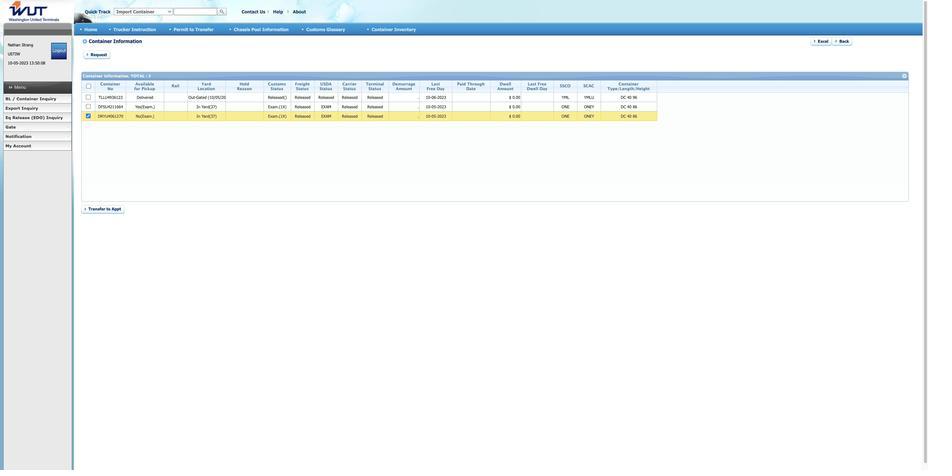 Task type: locate. For each thing, give the bounding box(es) containing it.
inquiry right (edo)
[[46, 115, 63, 120]]

inquiry up "export inquiry" link
[[40, 96, 56, 101]]

container up export inquiry
[[16, 96, 38, 101]]

inquiry down bl / container inquiry
[[22, 106, 38, 111]]

bl / container inquiry link
[[3, 94, 72, 104]]

1 horizontal spatial container
[[372, 27, 393, 32]]

nathan strang
[[8, 42, 33, 47]]

notification
[[5, 134, 32, 139]]

bl
[[5, 96, 11, 101]]

eq release (edo) inquiry
[[5, 115, 63, 120]]

None text field
[[174, 8, 217, 15]]

strang
[[22, 42, 33, 47]]

05-
[[14, 61, 19, 65]]

0 vertical spatial inquiry
[[40, 96, 56, 101]]

1 vertical spatial inquiry
[[22, 106, 38, 111]]

container left the inventory
[[372, 27, 393, 32]]

0 vertical spatial container
[[372, 27, 393, 32]]

us
[[260, 9, 265, 14]]

trucker instruction
[[113, 27, 156, 32]]

about
[[293, 9, 306, 14]]

my
[[5, 144, 12, 148]]

account
[[13, 144, 31, 148]]

0 horizontal spatial container
[[16, 96, 38, 101]]

export inquiry link
[[3, 104, 72, 113]]

permit
[[174, 27, 188, 32]]

chassis pool information
[[234, 27, 289, 32]]

inquiry
[[40, 96, 56, 101], [22, 106, 38, 111], [46, 115, 63, 120]]

2023
[[19, 61, 28, 65]]

contact
[[242, 9, 258, 14]]

help link
[[273, 9, 283, 14]]

eq
[[5, 115, 11, 120]]

notification link
[[3, 132, 72, 141]]

my account link
[[3, 141, 72, 151]]

inquiry for container
[[40, 96, 56, 101]]

container
[[372, 27, 393, 32], [16, 96, 38, 101]]

pool
[[251, 27, 261, 32]]

home
[[84, 27, 97, 32]]

to
[[190, 27, 194, 32]]

2 vertical spatial inquiry
[[46, 115, 63, 120]]

trucker
[[113, 27, 130, 32]]

chassis
[[234, 27, 250, 32]]

nathan
[[8, 42, 20, 47]]

eq release (edo) inquiry link
[[3, 113, 72, 123]]

information
[[262, 27, 289, 32]]



Task type: describe. For each thing, give the bounding box(es) containing it.
quick track
[[85, 9, 111, 14]]

instruction
[[131, 27, 156, 32]]

my account
[[5, 144, 31, 148]]

contact us
[[242, 9, 265, 14]]

track
[[98, 9, 111, 14]]

10-
[[8, 61, 14, 65]]

export inquiry
[[5, 106, 38, 111]]

1 vertical spatial container
[[16, 96, 38, 101]]

export
[[5, 106, 20, 111]]

glossary
[[326, 27, 345, 32]]

quick
[[85, 9, 97, 14]]

transfer
[[195, 27, 214, 32]]

help
[[273, 9, 283, 14]]

/
[[12, 96, 15, 101]]

gate
[[5, 125, 16, 129]]

permit to transfer
[[174, 27, 214, 32]]

contact us link
[[242, 9, 265, 14]]

ustiw
[[8, 51, 20, 56]]

login image
[[51, 43, 67, 59]]

customs glossary
[[306, 27, 345, 32]]

about link
[[293, 9, 306, 14]]

inquiry for (edo)
[[46, 115, 63, 120]]

gate link
[[3, 123, 72, 132]]

customs
[[306, 27, 325, 32]]

release
[[12, 115, 30, 120]]

(edo)
[[31, 115, 45, 120]]

container inventory
[[372, 27, 416, 32]]

13:50:08
[[29, 61, 45, 65]]

bl / container inquiry
[[5, 96, 56, 101]]

10-05-2023 13:50:08
[[8, 61, 45, 65]]

inventory
[[394, 27, 416, 32]]



Task type: vqa. For each thing, say whether or not it's contained in the screenshot.
The 16-
no



